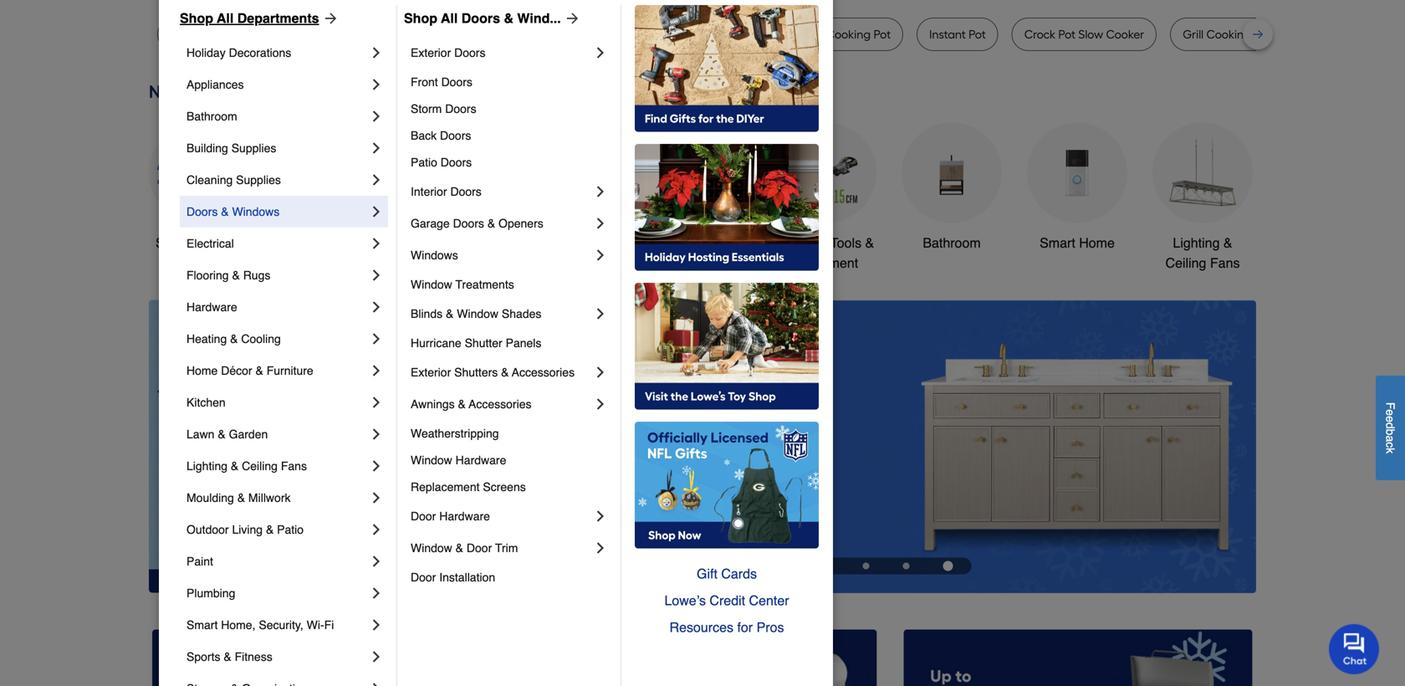 Task type: vqa. For each thing, say whether or not it's contained in the screenshot.
The Patio
yes



Task type: describe. For each thing, give the bounding box(es) containing it.
1 vertical spatial lighting
[[187, 459, 228, 473]]

chevron right image for smart home, security, wi-fi
[[368, 617, 385, 633]]

window hardware
[[411, 454, 507, 467]]

windows link
[[411, 239, 592, 271]]

heating
[[187, 332, 227, 346]]

plumbing
[[187, 587, 235, 600]]

countertop
[[561, 27, 622, 41]]

window for &
[[411, 541, 453, 555]]

outdoor tools & equipment
[[779, 235, 875, 271]]

outdoor living & patio
[[187, 523, 304, 536]]

paint link
[[187, 546, 368, 577]]

shutters
[[454, 366, 498, 379]]

smart home
[[1040, 235, 1115, 251]]

chevron right image for window & door trim
[[592, 540, 609, 556]]

1 vertical spatial ceiling
[[242, 459, 278, 473]]

chevron right image for heating & cooling
[[368, 331, 385, 347]]

doors & windows link
[[187, 196, 368, 228]]

sports & fitness
[[187, 650, 273, 664]]

credit
[[710, 593, 746, 608]]

replacement screens link
[[411, 474, 609, 500]]

warming
[[1299, 27, 1349, 41]]

shop all doors & wind...
[[404, 10, 561, 26]]

lowe's
[[665, 593, 706, 608]]

arrow right image for shop all departments
[[319, 10, 339, 27]]

chevron right image for exterior shutters & accessories
[[592, 364, 609, 381]]

moulding & millwork link
[[187, 482, 368, 514]]

heating & cooling link
[[187, 323, 368, 355]]

0 horizontal spatial bathroom link
[[187, 100, 368, 132]]

cleaning supplies
[[187, 173, 281, 187]]

storm
[[411, 102, 442, 115]]

shades
[[502, 307, 542, 320]]

doors for interior
[[451, 185, 482, 198]]

treatments
[[456, 278, 514, 291]]

doors for exterior
[[454, 46, 486, 59]]

garage
[[411, 217, 450, 230]]

1 horizontal spatial lighting & ceiling fans
[[1166, 235, 1241, 271]]

exterior shutters & accessories
[[411, 366, 575, 379]]

triple slow cooker
[[364, 27, 462, 41]]

chevron right image for lighting & ceiling fans
[[368, 458, 385, 474]]

lawn & garden link
[[187, 418, 368, 450]]

lowe's credit center
[[665, 593, 790, 608]]

lawn & garden
[[187, 428, 268, 441]]

doors for patio
[[441, 156, 472, 169]]

up to 40 percent off select vanities. plus get free local delivery on select vanities. image
[[446, 300, 1257, 593]]

smart for smart home
[[1040, 235, 1076, 251]]

1 horizontal spatial bathroom link
[[902, 123, 1002, 253]]

chevron right image for garage doors & openers
[[592, 215, 609, 232]]

cleaning
[[187, 173, 233, 187]]

gift
[[697, 566, 718, 582]]

door for door hardware
[[411, 510, 436, 523]]

exterior doors link
[[411, 37, 592, 69]]

kitchen link
[[187, 387, 368, 418]]

sports & fitness link
[[187, 641, 368, 673]]

appliances
[[187, 78, 244, 91]]

smart for smart home, security, wi-fi
[[187, 618, 218, 632]]

1 cooker from the left
[[424, 27, 462, 41]]

chevron right image for hardware
[[368, 299, 385, 315]]

back doors
[[411, 129, 471, 142]]

front
[[411, 75, 438, 89]]

window treatments link
[[411, 271, 609, 298]]

shop all doors & wind... link
[[404, 8, 581, 28]]

building supplies link
[[187, 132, 368, 164]]

chevron right image for home décor & furniture
[[368, 362, 385, 379]]

chevron right image for blinds & window shades
[[592, 305, 609, 322]]

window for hardware
[[411, 454, 453, 467]]

1 tools from the left
[[435, 235, 466, 251]]

warmer
[[690, 27, 734, 41]]

kitchen for kitchen
[[187, 396, 226, 409]]

1 slow from the left
[[396, 27, 421, 41]]

arrow right image
[[1226, 446, 1243, 463]]

2 pot from the left
[[874, 27, 891, 41]]

0 horizontal spatial windows
[[232, 205, 280, 218]]

1 vertical spatial door
[[467, 541, 492, 555]]

chevron right image for door hardware
[[592, 508, 609, 525]]

holiday decorations
[[187, 46, 291, 59]]

pot for crock pot cooking pot
[[806, 27, 824, 41]]

shutter
[[465, 336, 503, 350]]

sports
[[187, 650, 220, 664]]

grate
[[1255, 27, 1285, 41]]

doors inside doors & windows link
[[187, 205, 218, 218]]

hardware for door hardware
[[440, 510, 490, 523]]

0 vertical spatial bathroom
[[187, 110, 237, 123]]

shop all departments
[[180, 10, 319, 26]]

0 vertical spatial lighting
[[1174, 235, 1220, 251]]

installation
[[440, 571, 496, 584]]

arrow right image for shop all doors & wind...
[[561, 10, 581, 27]]

hurricane shutter panels
[[411, 336, 542, 350]]

pot for instant pot
[[969, 27, 986, 41]]

front doors
[[411, 75, 473, 89]]

f e e d b a c k
[[1384, 402, 1398, 454]]

1 horizontal spatial ceiling
[[1166, 255, 1207, 271]]

storm doors link
[[411, 95, 609, 122]]

outdoor for outdoor living & patio
[[187, 523, 229, 536]]

garden
[[229, 428, 268, 441]]

1 horizontal spatial lighting & ceiling fans link
[[1153, 123, 1254, 273]]

chevron right image for awnings & accessories
[[592, 396, 609, 413]]

0 horizontal spatial patio
[[277, 523, 304, 536]]

2 slow from the left
[[1079, 27, 1104, 41]]

door hardware link
[[411, 500, 592, 532]]

chevron right image for paint
[[368, 553, 385, 570]]

openers
[[499, 217, 544, 230]]

up to 35 percent off select small appliances. image
[[528, 630, 878, 686]]

exterior for exterior shutters & accessories
[[411, 366, 451, 379]]

patio doors
[[411, 156, 472, 169]]

chevron right image for exterior doors
[[592, 44, 609, 61]]

rugs
[[243, 269, 271, 282]]

kitchen for kitchen faucets
[[653, 235, 698, 251]]

faucets
[[702, 235, 749, 251]]

weatherstripping
[[411, 427, 499, 440]]

resources for pros link
[[635, 614, 819, 641]]

f e e d b a c k button
[[1377, 376, 1406, 480]]

doors & windows
[[187, 205, 280, 218]]

window up hurricane shutter panels
[[457, 307, 499, 320]]

chevron right image for plumbing
[[368, 585, 385, 602]]

2 cooking from the left
[[1207, 27, 1252, 41]]

supplies for building supplies
[[232, 141, 276, 155]]

instant pot
[[930, 27, 986, 41]]

shop all deals link
[[149, 123, 249, 253]]

microwave countertop
[[500, 27, 622, 41]]

decorations for holiday
[[229, 46, 291, 59]]

window hardware link
[[411, 447, 609, 474]]

blinds & window shades link
[[411, 298, 592, 330]]

cards
[[722, 566, 757, 582]]

home décor & furniture
[[187, 364, 314, 377]]

arrow left image
[[460, 446, 477, 463]]

security,
[[259, 618, 304, 632]]

exterior doors
[[411, 46, 486, 59]]

patio doors link
[[411, 149, 609, 176]]

interior doors
[[411, 185, 482, 198]]

décor
[[221, 364, 252, 377]]

awnings
[[411, 397, 455, 411]]

grill
[[1183, 27, 1204, 41]]

chevron right image for flooring & rugs
[[368, 267, 385, 284]]

building
[[187, 141, 228, 155]]

holiday hosting essentials. image
[[635, 144, 819, 271]]

wi-
[[307, 618, 324, 632]]

all for deals
[[190, 235, 205, 251]]

storm doors
[[411, 102, 477, 115]]

blinds & window shades
[[411, 307, 542, 320]]

0 vertical spatial home
[[1080, 235, 1115, 251]]

scroll to item #3 image
[[846, 563, 887, 569]]



Task type: locate. For each thing, give the bounding box(es) containing it.
lowe's credit center link
[[635, 587, 819, 614]]

chevron right image for outdoor living & patio
[[368, 521, 385, 538]]

crock pot cooking pot
[[772, 27, 891, 41]]

christmas
[[546, 235, 606, 251]]

2 e from the top
[[1384, 416, 1398, 422]]

food warmer
[[661, 27, 734, 41]]

hardware inside hardware link
[[187, 300, 237, 314]]

tools down garage
[[435, 235, 466, 251]]

shop up triple slow cooker
[[404, 10, 438, 26]]

fans
[[1211, 255, 1241, 271], [281, 459, 307, 473]]

exterior down hurricane
[[411, 366, 451, 379]]

flooring & rugs link
[[187, 259, 368, 291]]

millwork
[[248, 491, 291, 505]]

doors up garage doors & openers in the top left of the page
[[451, 185, 482, 198]]

window treatments
[[411, 278, 514, 291]]

1 cooking from the left
[[827, 27, 871, 41]]

arrow right image inside shop all departments link
[[319, 10, 339, 27]]

outdoor
[[779, 235, 827, 251], [187, 523, 229, 536]]

0 horizontal spatial kitchen
[[187, 396, 226, 409]]

doors inside interior doors link
[[451, 185, 482, 198]]

crock right instant pot
[[1025, 27, 1056, 41]]

doors inside the patio doors 'link'
[[441, 156, 472, 169]]

weatherstripping link
[[411, 420, 609, 447]]

2 horizontal spatial all
[[441, 10, 458, 26]]

doors inside front doors link
[[441, 75, 473, 89]]

bathroom
[[187, 110, 237, 123], [923, 235, 981, 251]]

0 horizontal spatial arrow right image
[[319, 10, 339, 27]]

door installation link
[[411, 564, 609, 591]]

cooker up exterior doors
[[424, 27, 462, 41]]

crock for crock pot cooking pot
[[772, 27, 804, 41]]

up to 30 percent off select grills and accessories. image
[[904, 630, 1254, 686]]

outdoor tools & equipment link
[[777, 123, 877, 273]]

2 crock from the left
[[1025, 27, 1056, 41]]

doors up the storm doors
[[441, 75, 473, 89]]

4 pot from the left
[[1059, 27, 1076, 41]]

1 horizontal spatial arrow right image
[[561, 10, 581, 27]]

doors down back doors
[[441, 156, 472, 169]]

1 horizontal spatial cooking
[[1207, 27, 1252, 41]]

patio
[[411, 156, 438, 169], [277, 523, 304, 536]]

doors for storm
[[445, 102, 477, 115]]

0 horizontal spatial lighting
[[187, 459, 228, 473]]

2 exterior from the top
[[411, 366, 451, 379]]

screens
[[483, 480, 526, 494]]

1 vertical spatial outdoor
[[187, 523, 229, 536]]

2 arrow right image from the left
[[561, 10, 581, 27]]

resources for pros
[[670, 620, 784, 635]]

2 shop from the left
[[404, 10, 438, 26]]

cooking
[[827, 27, 871, 41], [1207, 27, 1252, 41]]

kitchen up lawn
[[187, 396, 226, 409]]

decorations down christmas
[[540, 255, 611, 271]]

0 vertical spatial lighting & ceiling fans link
[[1153, 123, 1254, 273]]

doors inside back doors link
[[440, 129, 471, 142]]

1 e from the top
[[1384, 409, 1398, 416]]

visit the lowe's toy shop. image
[[635, 283, 819, 410]]

ceiling
[[1166, 255, 1207, 271], [242, 459, 278, 473]]

heating & cooling
[[187, 332, 281, 346]]

1 vertical spatial home
[[187, 364, 218, 377]]

1 shop from the left
[[180, 10, 213, 26]]

chevron right image for windows
[[592, 247, 609, 264]]

2 vertical spatial door
[[411, 571, 436, 584]]

1 exterior from the top
[[411, 46, 451, 59]]

doors down front doors
[[445, 102, 477, 115]]

0 horizontal spatial home
[[187, 364, 218, 377]]

doors for back
[[440, 129, 471, 142]]

hardware for window hardware
[[456, 454, 507, 467]]

doors down shop all doors & wind...
[[454, 46, 486, 59]]

1 arrow right image from the left
[[319, 10, 339, 27]]

electrical
[[187, 237, 234, 250]]

1 horizontal spatial outdoor
[[779, 235, 827, 251]]

home
[[1080, 235, 1115, 251], [187, 364, 218, 377]]

1 vertical spatial smart
[[187, 618, 218, 632]]

1 horizontal spatial smart
[[1040, 235, 1076, 251]]

outdoor inside outdoor tools & equipment
[[779, 235, 827, 251]]

back doors link
[[411, 122, 609, 149]]

exterior for exterior doors
[[411, 46, 451, 59]]

0 horizontal spatial crock
[[772, 27, 804, 41]]

window up replacement
[[411, 454, 453, 467]]

0 vertical spatial outdoor
[[779, 235, 827, 251]]

1 horizontal spatial home
[[1080, 235, 1115, 251]]

find gifts for the diyer. image
[[635, 5, 819, 132]]

all right shop
[[190, 235, 205, 251]]

all up holiday decorations
[[217, 10, 234, 26]]

shop
[[156, 235, 187, 251]]

0 horizontal spatial slow
[[396, 27, 421, 41]]

0 vertical spatial ceiling
[[1166, 255, 1207, 271]]

shop these last-minute gifts. $99 or less. quantities are limited and won't last. image
[[149, 300, 419, 593]]

0 horizontal spatial lighting & ceiling fans link
[[187, 450, 368, 482]]

kitchen left faucets
[[653, 235, 698, 251]]

smart
[[1040, 235, 1076, 251], [187, 618, 218, 632]]

supplies inside 'link'
[[232, 141, 276, 155]]

supplies
[[232, 141, 276, 155], [236, 173, 281, 187]]

1 horizontal spatial bathroom
[[923, 235, 981, 251]]

doors for front
[[441, 75, 473, 89]]

0 vertical spatial supplies
[[232, 141, 276, 155]]

chevron right image for electrical
[[368, 235, 385, 252]]

3 pot from the left
[[969, 27, 986, 41]]

0 horizontal spatial tools
[[435, 235, 466, 251]]

outdoor down moulding
[[187, 523, 229, 536]]

tools up equipment
[[831, 235, 862, 251]]

kitchen inside kitchen link
[[187, 396, 226, 409]]

chevron right image for sports & fitness
[[368, 649, 385, 665]]

1 vertical spatial lighting & ceiling fans
[[187, 459, 307, 473]]

door hardware
[[411, 510, 490, 523]]

chat invite button image
[[1330, 623, 1381, 675]]

shop for shop all departments
[[180, 10, 213, 26]]

arrow right image up microwave countertop
[[561, 10, 581, 27]]

doors down the storm doors
[[440, 129, 471, 142]]

e
[[1384, 409, 1398, 416], [1384, 416, 1398, 422]]

officially licensed n f l gifts. shop now. image
[[635, 422, 819, 549]]

1 horizontal spatial lighting
[[1174, 235, 1220, 251]]

for
[[738, 620, 753, 635]]

0 vertical spatial hardware
[[187, 300, 237, 314]]

a
[[1384, 436, 1398, 442]]

1 horizontal spatial crock
[[1025, 27, 1056, 41]]

cleaning supplies link
[[187, 164, 368, 196]]

0 vertical spatial lighting & ceiling fans
[[1166, 235, 1241, 271]]

living
[[232, 523, 263, 536]]

lighting & ceiling fans link
[[1153, 123, 1254, 273], [187, 450, 368, 482]]

shop inside shop all departments link
[[180, 10, 213, 26]]

smart inside smart home, security, wi-fi 'link'
[[187, 618, 218, 632]]

1 crock from the left
[[772, 27, 804, 41]]

chevron right image for interior doors
[[592, 183, 609, 200]]

1 vertical spatial accessories
[[469, 397, 532, 411]]

window up blinds at the top left of page
[[411, 278, 453, 291]]

0 horizontal spatial decorations
[[229, 46, 291, 59]]

lighting & ceiling fans
[[1166, 235, 1241, 271], [187, 459, 307, 473]]

chevron right image for bathroom
[[368, 108, 385, 125]]

0 vertical spatial decorations
[[229, 46, 291, 59]]

door for door installation
[[411, 571, 436, 584]]

exterior down triple slow cooker
[[411, 46, 451, 59]]

1 horizontal spatial all
[[217, 10, 234, 26]]

get up to 2 free select tools or batteries when you buy 1 with select purchases. image
[[152, 630, 502, 686]]

recommended searches for you heading
[[149, 0, 1257, 4]]

replacement screens
[[411, 480, 526, 494]]

kitchen faucets link
[[651, 123, 751, 253]]

all up exterior doors
[[441, 10, 458, 26]]

doors for garage
[[453, 217, 484, 230]]

hurricane
[[411, 336, 462, 350]]

0 vertical spatial accessories
[[512, 366, 575, 379]]

decorations for christmas
[[540, 255, 611, 271]]

chevron right image for kitchen
[[368, 394, 385, 411]]

0 vertical spatial windows
[[232, 205, 280, 218]]

home,
[[221, 618, 256, 632]]

1 vertical spatial decorations
[[540, 255, 611, 271]]

f
[[1384, 402, 1398, 409]]

2 tools from the left
[[831, 235, 862, 251]]

chevron right image for lawn & garden
[[368, 426, 385, 443]]

e up d
[[1384, 409, 1398, 416]]

1 pot from the left
[[806, 27, 824, 41]]

cooker
[[424, 27, 462, 41], [1107, 27, 1145, 41]]

1 horizontal spatial decorations
[[540, 255, 611, 271]]

bathroom link
[[187, 100, 368, 132], [902, 123, 1002, 253]]

0 horizontal spatial bathroom
[[187, 110, 237, 123]]

hardware inside window hardware link
[[456, 454, 507, 467]]

chevron right image for appliances
[[368, 76, 385, 93]]

holiday decorations link
[[187, 37, 368, 69]]

0 horizontal spatial lighting & ceiling fans
[[187, 459, 307, 473]]

panels
[[506, 336, 542, 350]]

smart inside smart home link
[[1040, 235, 1076, 251]]

all inside 'link'
[[190, 235, 205, 251]]

doors inside the shop all doors & wind... link
[[462, 10, 500, 26]]

1 vertical spatial hardware
[[456, 454, 507, 467]]

hardware up replacement screens at the left
[[456, 454, 507, 467]]

outdoor for outdoor tools & equipment
[[779, 235, 827, 251]]

crock
[[772, 27, 804, 41], [1025, 27, 1056, 41]]

chevron right image for holiday decorations
[[368, 44, 385, 61]]

0 horizontal spatial smart
[[187, 618, 218, 632]]

0 horizontal spatial outdoor
[[187, 523, 229, 536]]

cooker left grill
[[1107, 27, 1145, 41]]

0 vertical spatial door
[[411, 510, 436, 523]]

shop all deals
[[156, 235, 243, 251]]

moulding & millwork
[[187, 491, 291, 505]]

accessories up "weatherstripping" link on the bottom left
[[469, 397, 532, 411]]

triple
[[364, 27, 393, 41]]

scroll to item #2 image
[[806, 563, 846, 569]]

2 vertical spatial hardware
[[440, 510, 490, 523]]

0 horizontal spatial all
[[190, 235, 205, 251]]

tools inside outdoor tools & equipment
[[831, 235, 862, 251]]

decorations down shop all departments link on the left top
[[229, 46, 291, 59]]

c
[[1384, 442, 1398, 448]]

doors inside exterior doors link
[[454, 46, 486, 59]]

0 vertical spatial patio
[[411, 156, 438, 169]]

grill cooking grate & warming rack
[[1183, 27, 1377, 41]]

flooring & rugs
[[187, 269, 271, 282]]

door down replacement
[[411, 510, 436, 523]]

1 vertical spatial fans
[[281, 459, 307, 473]]

0 horizontal spatial cooking
[[827, 27, 871, 41]]

smart home, security, wi-fi
[[187, 618, 334, 632]]

0 vertical spatial exterior
[[411, 46, 451, 59]]

1 horizontal spatial patio
[[411, 156, 438, 169]]

1 horizontal spatial cooker
[[1107, 27, 1145, 41]]

1 vertical spatial windows
[[411, 249, 458, 262]]

2 cooker from the left
[[1107, 27, 1145, 41]]

new deals every day during 25 days of deals image
[[149, 78, 1257, 106]]

garage doors & openers link
[[411, 208, 592, 239]]

0 horizontal spatial ceiling
[[242, 459, 278, 473]]

tools link
[[400, 123, 500, 253]]

1 vertical spatial patio
[[277, 523, 304, 536]]

lighting
[[1174, 235, 1220, 251], [187, 459, 228, 473]]

e up b in the right of the page
[[1384, 416, 1398, 422]]

door left installation
[[411, 571, 436, 584]]

1 vertical spatial lighting & ceiling fans link
[[187, 450, 368, 482]]

arrow right image up holiday decorations link
[[319, 10, 339, 27]]

doors inside storm doors link
[[445, 102, 477, 115]]

window
[[411, 278, 453, 291], [457, 307, 499, 320], [411, 454, 453, 467], [411, 541, 453, 555]]

supplies for cleaning supplies
[[236, 173, 281, 187]]

doors up shop all deals
[[187, 205, 218, 218]]

wind...
[[517, 10, 561, 26]]

patio inside 'link'
[[411, 156, 438, 169]]

fitness
[[235, 650, 273, 664]]

hardware inside door hardware link
[[440, 510, 490, 523]]

pot
[[806, 27, 824, 41], [874, 27, 891, 41], [969, 27, 986, 41], [1059, 27, 1076, 41]]

kitchen inside kitchen faucets link
[[653, 235, 698, 251]]

window for treatments
[[411, 278, 453, 291]]

0 vertical spatial fans
[[1211, 255, 1241, 271]]

chevron right image for moulding & millwork
[[368, 490, 385, 506]]

d
[[1384, 422, 1398, 429]]

window up door installation
[[411, 541, 453, 555]]

doors up exterior doors link
[[462, 10, 500, 26]]

lawn
[[187, 428, 215, 441]]

pot for crock pot slow cooker
[[1059, 27, 1076, 41]]

flooring
[[187, 269, 229, 282]]

0 horizontal spatial cooker
[[424, 27, 462, 41]]

1 vertical spatial exterior
[[411, 366, 451, 379]]

chevron right image for doors & windows
[[368, 203, 385, 220]]

1 vertical spatial kitchen
[[187, 396, 226, 409]]

all for departments
[[217, 10, 234, 26]]

chevron right image
[[368, 44, 385, 61], [592, 44, 609, 61], [368, 76, 385, 93], [368, 108, 385, 125], [368, 140, 385, 156], [592, 183, 609, 200], [592, 215, 609, 232], [368, 235, 385, 252], [592, 247, 609, 264], [368, 331, 385, 347], [368, 362, 385, 379], [592, 364, 609, 381], [368, 426, 385, 443], [368, 458, 385, 474], [368, 490, 385, 506], [592, 540, 609, 556], [368, 553, 385, 570], [368, 585, 385, 602], [368, 617, 385, 633], [368, 680, 385, 686]]

window & door trim link
[[411, 532, 592, 564]]

windows up electrical link
[[232, 205, 280, 218]]

doors right garage
[[453, 217, 484, 230]]

doors inside garage doors & openers "link"
[[453, 217, 484, 230]]

door left trim
[[467, 541, 492, 555]]

home décor & furniture link
[[187, 355, 368, 387]]

arrow right image
[[319, 10, 339, 27], [561, 10, 581, 27]]

accessories down panels
[[512, 366, 575, 379]]

0 horizontal spatial shop
[[180, 10, 213, 26]]

1 horizontal spatial shop
[[404, 10, 438, 26]]

hurricane shutter panels link
[[411, 330, 609, 356]]

scroll to item #5 element
[[927, 561, 970, 571]]

outdoor living & patio link
[[187, 514, 368, 546]]

crock right warmer
[[772, 27, 804, 41]]

instant
[[930, 27, 966, 41]]

1 horizontal spatial tools
[[831, 235, 862, 251]]

chevron right image
[[368, 172, 385, 188], [368, 203, 385, 220], [368, 267, 385, 284], [368, 299, 385, 315], [592, 305, 609, 322], [368, 394, 385, 411], [592, 396, 609, 413], [592, 508, 609, 525], [368, 521, 385, 538], [368, 649, 385, 665]]

patio down back
[[411, 156, 438, 169]]

1 horizontal spatial slow
[[1079, 27, 1104, 41]]

1 vertical spatial bathroom
[[923, 235, 981, 251]]

b
[[1384, 429, 1398, 436]]

patio down moulding & millwork link
[[277, 523, 304, 536]]

0 vertical spatial kitchen
[[653, 235, 698, 251]]

windows down garage
[[411, 249, 458, 262]]

arrow right image inside the shop all doors & wind... link
[[561, 10, 581, 27]]

hardware down replacement screens at the left
[[440, 510, 490, 523]]

shop
[[180, 10, 213, 26], [404, 10, 438, 26]]

1 horizontal spatial kitchen
[[653, 235, 698, 251]]

crock for crock pot slow cooker
[[1025, 27, 1056, 41]]

chevron right image for cleaning supplies
[[368, 172, 385, 188]]

plumbing link
[[187, 577, 368, 609]]

building supplies
[[187, 141, 276, 155]]

shop up the holiday
[[180, 10, 213, 26]]

& inside outdoor tools & equipment
[[866, 235, 875, 251]]

hardware down flooring
[[187, 300, 237, 314]]

chevron right image for building supplies
[[368, 140, 385, 156]]

all for doors
[[441, 10, 458, 26]]

departments
[[237, 10, 319, 26]]

0 horizontal spatial fans
[[281, 459, 307, 473]]

scroll to item #4 image
[[887, 563, 927, 569]]

shop for shop all doors & wind...
[[404, 10, 438, 26]]

1 horizontal spatial windows
[[411, 249, 458, 262]]

1 vertical spatial supplies
[[236, 173, 281, 187]]

supplies up doors & windows link
[[236, 173, 281, 187]]

0 vertical spatial smart
[[1040, 235, 1076, 251]]

1 horizontal spatial fans
[[1211, 255, 1241, 271]]

outdoor up equipment
[[779, 235, 827, 251]]

supplies up cleaning supplies
[[232, 141, 276, 155]]



